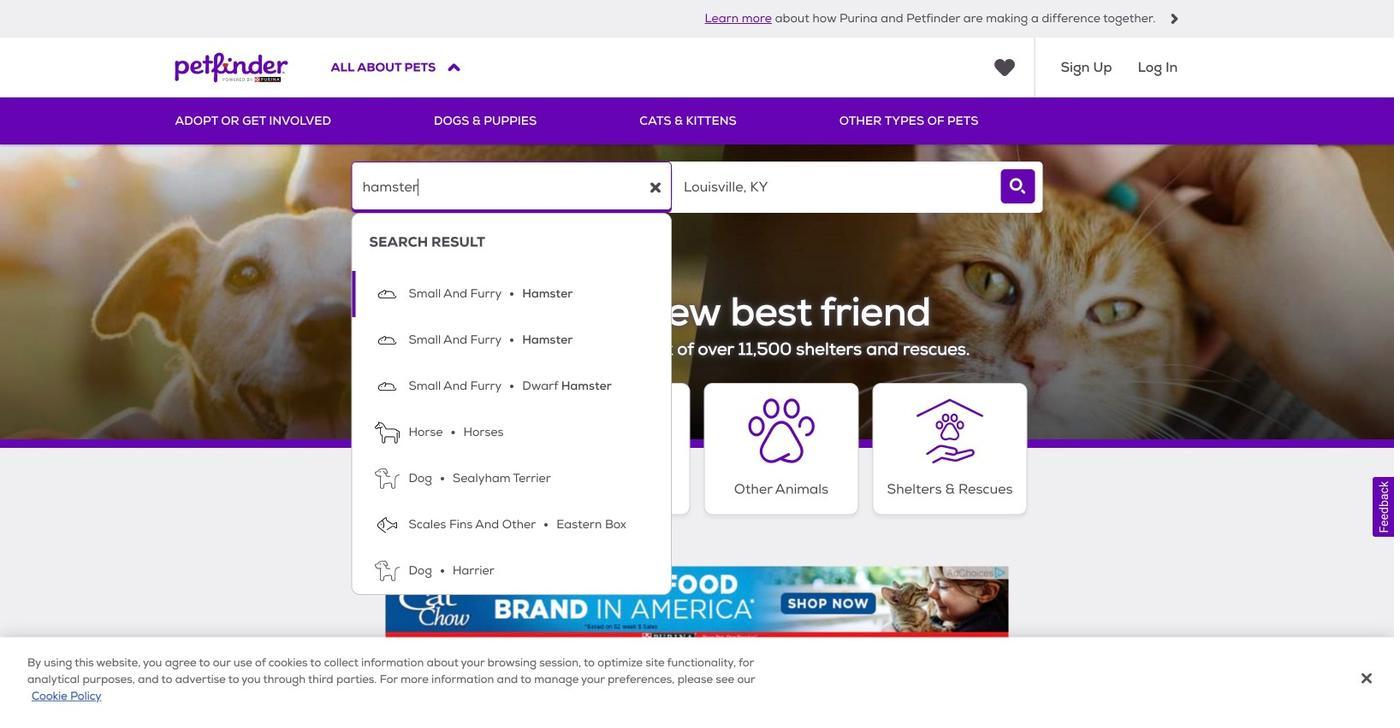 Task type: describe. For each thing, give the bounding box(es) containing it.
advertisement element
[[386, 567, 1009, 644]]

Enter City, State, or ZIP text field
[[673, 162, 993, 213]]

animal search suggestions list box
[[351, 213, 672, 596]]



Task type: locate. For each thing, give the bounding box(es) containing it.
9c2b2 image
[[1170, 14, 1180, 24]]

petfinder logo image
[[175, 38, 288, 98]]

primary element
[[175, 98, 1219, 145]]

privacy alert dialog
[[0, 638, 1394, 725]]

Search Terrier, Kitten, etc. text field
[[351, 162, 672, 213]]



Task type: vqa. For each thing, say whether or not it's contained in the screenshot.
ADVERTISEMENT element
yes



